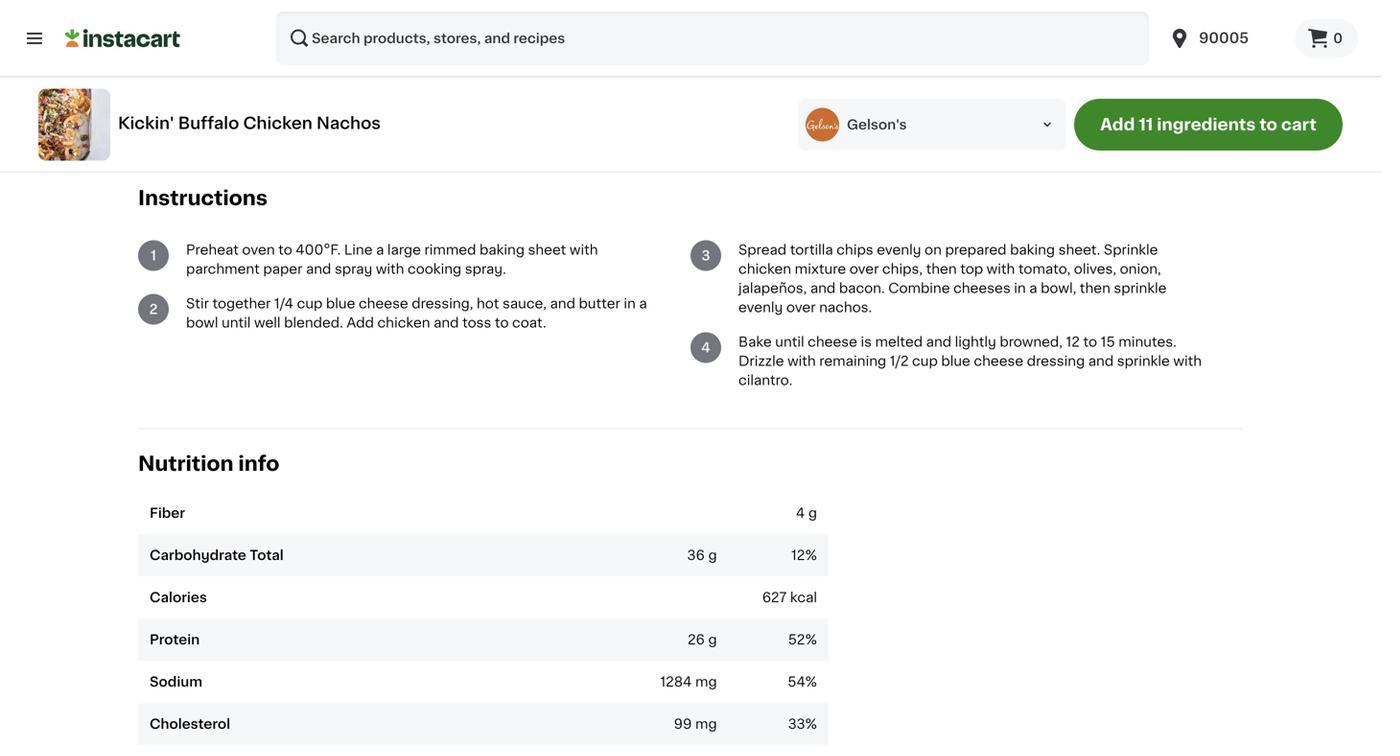 Task type: vqa. For each thing, say whether or not it's contained in the screenshot.


Task type: locate. For each thing, give the bounding box(es) containing it.
1 vertical spatial sprinkle
[[1118, 355, 1171, 368]]

with up cheeses
[[987, 263, 1016, 276]]

1 vertical spatial until
[[776, 336, 805, 349]]

jalapeños,
[[739, 282, 807, 295]]

please review suggested items to make sure that they match ingredients. consult product packaging to confirm any dietary or nutritional information which is provided here for convenience only.
[[138, 107, 1162, 117]]

blue up blended.
[[326, 297, 355, 311]]

a right line
[[376, 243, 384, 257]]

1 horizontal spatial blue
[[942, 355, 971, 368]]

2 up the review
[[177, 73, 185, 86]]

and left butter
[[550, 297, 576, 311]]

butter
[[579, 297, 621, 311]]

1 horizontal spatial 1
[[177, 53, 182, 67]]

1 horizontal spatial until
[[776, 336, 805, 349]]

gelson's image
[[806, 108, 840, 142]]

1 horizontal spatial add
[[1101, 117, 1136, 133]]

melted
[[876, 336, 923, 349]]

1 vertical spatial evenly
[[739, 301, 783, 315]]

0 vertical spatial cup
[[186, 53, 211, 67]]

shredded up tablespoons on the left top
[[215, 53, 279, 67]]

0 vertical spatial shredded
[[236, 34, 301, 48]]

0 horizontal spatial then
[[927, 263, 957, 276]]

shredded down cooked at top left
[[236, 34, 301, 48]]

0 vertical spatial g
[[809, 507, 818, 520]]

33
[[788, 718, 806, 731]]

cholesterol
[[150, 718, 230, 731]]

hot
[[477, 297, 499, 311]]

11
[[1139, 117, 1154, 133]]

baking up spray.
[[480, 243, 525, 257]]

1 vertical spatial in
[[624, 297, 636, 311]]

slices
[[194, 15, 233, 29]]

0 horizontal spatial baking
[[480, 243, 525, 257]]

12 inside 12 slices cooked bacon, crumbled 1½ cups shredded mexican cheese blend (6 ounces) 1 cup shredded monterey jack cheese (4 ounces) 2 tablespoons chopped fresh cilantro
[[177, 15, 190, 29]]

a inside preheat oven to 400°f. line a large rimmed baking sheet with parchment paper and spray with cooking spray.
[[376, 243, 384, 257]]

g
[[809, 507, 818, 520], [709, 549, 717, 563], [709, 634, 717, 647]]

is up remaining
[[861, 336, 872, 349]]

and down 400°f.
[[306, 263, 331, 276]]

2 vertical spatial g
[[709, 634, 717, 647]]

blend
[[417, 34, 456, 48]]

in down tomato,
[[1015, 282, 1027, 295]]

54
[[788, 676, 806, 689]]

4 % from the top
[[806, 718, 818, 731]]

sprinkle down minutes.
[[1118, 355, 1171, 368]]

add inside stir together 1/4 cup blue cheese dressing, hot sauce, and butter in a bowl until well blended. add chicken and toss to coat.
[[347, 316, 374, 330]]

0 horizontal spatial evenly
[[739, 301, 783, 315]]

crumbled
[[339, 15, 404, 29]]

lightly
[[955, 336, 997, 349]]

chicken inside stir together 1/4 cup blue cheese dressing, hot sauce, and butter in a bowl until well blended. add chicken and toss to coat.
[[378, 316, 430, 330]]

0 vertical spatial is
[[961, 107, 970, 117]]

0 vertical spatial chicken
[[739, 263, 792, 276]]

a down tomato,
[[1030, 282, 1038, 295]]

0 horizontal spatial cup
[[186, 53, 211, 67]]

1 horizontal spatial a
[[639, 297, 647, 311]]

with right drizzle
[[788, 355, 816, 368]]

is right which
[[961, 107, 970, 117]]

until up drizzle
[[776, 336, 805, 349]]

on
[[925, 243, 942, 257]]

to left 15
[[1084, 336, 1098, 349]]

0 vertical spatial 4
[[702, 341, 711, 355]]

g right 26
[[709, 634, 717, 647]]

to left make
[[305, 107, 316, 117]]

baking up tomato,
[[1011, 243, 1056, 257]]

0 horizontal spatial blue
[[326, 297, 355, 311]]

4
[[702, 341, 711, 355], [796, 507, 805, 520]]

0 vertical spatial a
[[376, 243, 384, 257]]

tomato,
[[1019, 263, 1071, 276]]

0 vertical spatial ounces)
[[476, 34, 531, 48]]

0 horizontal spatial 1
[[151, 249, 156, 263]]

1 horizontal spatial chicken
[[739, 263, 792, 276]]

1 vertical spatial a
[[1030, 282, 1038, 295]]

cheese up remaining
[[808, 336, 858, 349]]

1 vertical spatial is
[[861, 336, 872, 349]]

minutes.
[[1119, 336, 1177, 349]]

cup right 1/2
[[913, 355, 938, 368]]

1 vertical spatial 2
[[149, 303, 158, 316]]

1 horizontal spatial 2
[[177, 73, 185, 86]]

items
[[272, 107, 302, 117]]

add 11 ingredients to cart
[[1101, 117, 1318, 133]]

a
[[376, 243, 384, 257], [1030, 282, 1038, 295], [639, 297, 647, 311]]

0 horizontal spatial chicken
[[378, 316, 430, 330]]

1 horizontal spatial baking
[[1011, 243, 1056, 257]]

onion,
[[1120, 263, 1162, 276]]

12 for 12 %
[[792, 549, 806, 563]]

mg right 99
[[696, 718, 717, 731]]

cheese down preheat oven to 400°f. line a large rimmed baking sheet with parchment paper and spray with cooking spray. on the top left of the page
[[359, 297, 409, 311]]

over down 'jalapeños,' at top
[[787, 301, 816, 315]]

they
[[399, 107, 424, 117]]

0 vertical spatial until
[[222, 316, 251, 330]]

until inside stir together 1/4 cup blue cheese dressing, hot sauce, and butter in a bowl until well blended. add chicken and toss to coat.
[[222, 316, 251, 330]]

Search field
[[276, 12, 1150, 65]]

blended.
[[284, 316, 343, 330]]

chicken down the dressing,
[[378, 316, 430, 330]]

% down 54 %
[[806, 718, 818, 731]]

1 down 1½
[[177, 53, 182, 67]]

sprinkle down onion,
[[1115, 282, 1167, 295]]

a right butter
[[639, 297, 647, 311]]

nutrition info
[[138, 454, 280, 474]]

2 horizontal spatial cup
[[913, 355, 938, 368]]

1 vertical spatial mg
[[696, 718, 717, 731]]

to left cart
[[1260, 117, 1278, 133]]

12 up kcal
[[792, 549, 806, 563]]

(6
[[459, 34, 473, 48]]

1284
[[661, 676, 692, 689]]

0 vertical spatial 2
[[177, 73, 185, 86]]

sodium
[[150, 676, 203, 689]]

12 up the dressing
[[1067, 336, 1080, 349]]

0 vertical spatial mg
[[696, 676, 717, 689]]

with right sheet
[[570, 243, 598, 257]]

to left confirm
[[674, 107, 685, 117]]

1 vertical spatial chicken
[[378, 316, 430, 330]]

% down kcal
[[806, 634, 818, 647]]

0 horizontal spatial 12
[[177, 15, 190, 29]]

with down minutes.
[[1174, 355, 1202, 368]]

1 inside 12 slices cooked bacon, crumbled 1½ cups shredded mexican cheese blend (6 ounces) 1 cup shredded monterey jack cheese (4 ounces) 2 tablespoons chopped fresh cilantro
[[177, 53, 182, 67]]

1 horizontal spatial is
[[961, 107, 970, 117]]

% down 52 %
[[806, 676, 818, 689]]

add inside button
[[1101, 117, 1136, 133]]

add right blended.
[[347, 316, 374, 330]]

0 vertical spatial blue
[[326, 297, 355, 311]]

0 horizontal spatial until
[[222, 316, 251, 330]]

1 vertical spatial blue
[[942, 355, 971, 368]]

to down hot
[[495, 316, 509, 330]]

0 horizontal spatial add
[[347, 316, 374, 330]]

gelson's
[[847, 118, 907, 131]]

chicken
[[739, 263, 792, 276], [378, 316, 430, 330]]

% for 33
[[806, 718, 818, 731]]

1 vertical spatial 12
[[1067, 336, 1080, 349]]

blue down lightly
[[942, 355, 971, 368]]

0 vertical spatial over
[[850, 263, 879, 276]]

over up bacon.
[[850, 263, 879, 276]]

1 vertical spatial then
[[1080, 282, 1111, 295]]

4 up '12 %'
[[796, 507, 805, 520]]

1 baking from the left
[[480, 243, 525, 257]]

99
[[674, 718, 692, 731]]

dressing
[[1028, 355, 1086, 368]]

evenly up chips,
[[877, 243, 922, 257]]

1 mg from the top
[[696, 676, 717, 689]]

paper
[[263, 263, 303, 276]]

52 %
[[789, 634, 818, 647]]

kickin' buffalo chicken nachos
[[118, 115, 381, 131]]

52
[[789, 634, 806, 647]]

sprinkle inside "bake until cheese is melted and lightly browned, 12 to 15 minutes. drizzle with remaining 1/2 cup blue cheese dressing and sprinkle with cilantro."
[[1118, 355, 1171, 368]]

monterey
[[283, 53, 348, 67]]

is
[[961, 107, 970, 117], [861, 336, 872, 349]]

2 mg from the top
[[696, 718, 717, 731]]

1 % from the top
[[806, 549, 818, 563]]

sprinkle inside the spread tortilla chips evenly on prepared baking sheet. sprinkle chicken mixture over chips, then top with tomato, olives, onion, jalapeños, and bacon. combine cheeses in a bowl, then sprinkle evenly over nachos.
[[1115, 282, 1167, 295]]

0 horizontal spatial 2
[[149, 303, 158, 316]]

blue
[[326, 297, 355, 311], [942, 355, 971, 368]]

None search field
[[276, 12, 1150, 65]]

and down 15
[[1089, 355, 1114, 368]]

cheese inside stir together 1/4 cup blue cheese dressing, hot sauce, and butter in a bowl until well blended. add chicken and toss to coat.
[[359, 297, 409, 311]]

g for 26 g
[[709, 634, 717, 647]]

% down "4 g" at the bottom right of page
[[806, 549, 818, 563]]

1 vertical spatial add
[[347, 316, 374, 330]]

12 for 12 slices cooked bacon, crumbled 1½ cups shredded mexican cheese blend (6 ounces) 1 cup shredded monterey jack cheese (4 ounces) 2 tablespoons chopped fresh cilantro
[[177, 15, 190, 29]]

ounces) right (6
[[476, 34, 531, 48]]

0 vertical spatial then
[[927, 263, 957, 276]]

cooked
[[236, 15, 286, 29]]

12
[[177, 15, 190, 29], [1067, 336, 1080, 349], [792, 549, 806, 563]]

0 vertical spatial 1
[[177, 53, 182, 67]]

1 horizontal spatial 12
[[792, 549, 806, 563]]

chicken down spread
[[739, 263, 792, 276]]

preheat
[[186, 243, 239, 257]]

1 horizontal spatial evenly
[[877, 243, 922, 257]]

2 horizontal spatial a
[[1030, 282, 1038, 295]]

cup down 1½
[[186, 53, 211, 67]]

0 vertical spatial add
[[1101, 117, 1136, 133]]

and
[[306, 263, 331, 276], [811, 282, 836, 295], [550, 297, 576, 311], [434, 316, 459, 330], [927, 336, 952, 349], [1089, 355, 1114, 368]]

2 % from the top
[[806, 634, 818, 647]]

cup inside 12 slices cooked bacon, crumbled 1½ cups shredded mexican cheese blend (6 ounces) 1 cup shredded monterey jack cheese (4 ounces) 2 tablespoons chopped fresh cilantro
[[186, 53, 211, 67]]

1 horizontal spatial 4
[[796, 507, 805, 520]]

0 horizontal spatial over
[[787, 301, 816, 315]]

1 horizontal spatial then
[[1080, 282, 1111, 295]]

sure
[[350, 107, 373, 117]]

ounces) down (6
[[457, 53, 512, 67]]

until
[[222, 316, 251, 330], [776, 336, 805, 349]]

then down on at right
[[927, 263, 957, 276]]

mg right 1284
[[696, 676, 717, 689]]

mg for 99 mg
[[696, 718, 717, 731]]

a inside stir together 1/4 cup blue cheese dressing, hot sauce, and butter in a bowl until well blended. add chicken and toss to coat.
[[639, 297, 647, 311]]

2 vertical spatial cup
[[913, 355, 938, 368]]

and down the dressing,
[[434, 316, 459, 330]]

to inside "bake until cheese is melted and lightly browned, 12 to 15 minutes. drizzle with remaining 1/2 cup blue cheese dressing and sprinkle with cilantro."
[[1084, 336, 1098, 349]]

sheet
[[528, 243, 567, 257]]

1 horizontal spatial cup
[[297, 297, 323, 311]]

1
[[177, 53, 182, 67], [151, 249, 156, 263]]

instacart logo image
[[65, 27, 180, 50]]

1 vertical spatial over
[[787, 301, 816, 315]]

2 horizontal spatial 12
[[1067, 336, 1080, 349]]

in inside the spread tortilla chips evenly on prepared baking sheet. sprinkle chicken mixture over chips, then top with tomato, olives, onion, jalapeños, and bacon. combine cheeses in a bowl, then sprinkle evenly over nachos.
[[1015, 282, 1027, 295]]

0 vertical spatial sprinkle
[[1115, 282, 1167, 295]]

0 vertical spatial 12
[[177, 15, 190, 29]]

99 mg
[[674, 718, 717, 731]]

0 vertical spatial in
[[1015, 282, 1027, 295]]

12 up 1½
[[177, 15, 190, 29]]

shredded
[[236, 34, 301, 48], [215, 53, 279, 67]]

product
[[572, 107, 614, 117]]

3 % from the top
[[806, 676, 818, 689]]

chips,
[[883, 263, 923, 276]]

0 horizontal spatial is
[[861, 336, 872, 349]]

g up '12 %'
[[809, 507, 818, 520]]

2 baking from the left
[[1011, 243, 1056, 257]]

blue inside stir together 1/4 cup blue cheese dressing, hot sauce, and butter in a bowl until well blended. add chicken and toss to coat.
[[326, 297, 355, 311]]

0 horizontal spatial a
[[376, 243, 384, 257]]

2 vertical spatial 12
[[792, 549, 806, 563]]

add left 11
[[1101, 117, 1136, 133]]

%
[[806, 549, 818, 563], [806, 634, 818, 647], [806, 676, 818, 689], [806, 718, 818, 731]]

then down olives,
[[1080, 282, 1111, 295]]

0 horizontal spatial 4
[[702, 341, 711, 355]]

any
[[732, 107, 751, 117]]

cart
[[1282, 117, 1318, 133]]

2 vertical spatial a
[[639, 297, 647, 311]]

evenly down 'jalapeños,' at top
[[739, 301, 783, 315]]

0 horizontal spatial in
[[624, 297, 636, 311]]

in right butter
[[624, 297, 636, 311]]

provided
[[973, 107, 1019, 117]]

stir
[[186, 297, 209, 311]]

cup up blended.
[[297, 297, 323, 311]]

g for 36 g
[[709, 549, 717, 563]]

kickin'
[[118, 115, 174, 131]]

1284 mg
[[661, 676, 717, 689]]

400°f.
[[296, 243, 341, 257]]

to inside stir together 1/4 cup blue cheese dressing, hot sauce, and butter in a bowl until well blended. add chicken and toss to coat.
[[495, 316, 509, 330]]

to
[[305, 107, 316, 117], [674, 107, 685, 117], [1260, 117, 1278, 133], [278, 243, 292, 257], [495, 316, 509, 330], [1084, 336, 1098, 349]]

and down mixture
[[811, 282, 836, 295]]

total
[[250, 549, 284, 563]]

1 vertical spatial 4
[[796, 507, 805, 520]]

to up paper
[[278, 243, 292, 257]]

1 left preheat
[[151, 249, 156, 263]]

1 vertical spatial g
[[709, 549, 717, 563]]

1/2
[[890, 355, 909, 368]]

1 horizontal spatial in
[[1015, 282, 1027, 295]]

add
[[1101, 117, 1136, 133], [347, 316, 374, 330]]

g right 36
[[709, 549, 717, 563]]

please
[[138, 107, 174, 117]]

and inside preheat oven to 400°f. line a large rimmed baking sheet with parchment paper and spray with cooking spray.
[[306, 263, 331, 276]]

1 vertical spatial cup
[[297, 297, 323, 311]]

4 left the bake
[[702, 341, 711, 355]]

1 90005 button from the left
[[1157, 12, 1296, 65]]

sprinkle
[[1115, 282, 1167, 295], [1118, 355, 1171, 368]]

until down together
[[222, 316, 251, 330]]

2 left "stir" on the top of the page
[[149, 303, 158, 316]]

jack
[[351, 53, 384, 67]]

make
[[318, 107, 347, 117]]

nutrition
[[138, 454, 234, 474]]

cups
[[199, 34, 233, 48]]

4 for 4
[[702, 341, 711, 355]]

tortilla
[[790, 243, 834, 257]]

mixture
[[795, 263, 847, 276]]

2
[[177, 73, 185, 86], [149, 303, 158, 316]]

to inside preheat oven to 400°f. line a large rimmed baking sheet with parchment paper and spray with cooking spray.
[[278, 243, 292, 257]]

1 vertical spatial ounces)
[[457, 53, 512, 67]]



Task type: describe. For each thing, give the bounding box(es) containing it.
4 for 4 g
[[796, 507, 805, 520]]

or
[[794, 107, 805, 117]]

% for 54
[[806, 676, 818, 689]]

olives,
[[1075, 263, 1117, 276]]

preheat oven to 400°f. line a large rimmed baking sheet with parchment paper and spray with cooking spray.
[[186, 243, 598, 276]]

2 inside 12 slices cooked bacon, crumbled 1½ cups shredded mexican cheese blend (6 ounces) 1 cup shredded monterey jack cheese (4 ounces) 2 tablespoons chopped fresh cilantro
[[177, 73, 185, 86]]

bowl,
[[1041, 282, 1077, 295]]

mg for 1284 mg
[[696, 676, 717, 689]]

and left lightly
[[927, 336, 952, 349]]

parchment
[[186, 263, 260, 276]]

33 %
[[788, 718, 818, 731]]

2 90005 button from the left
[[1169, 12, 1284, 65]]

chopped
[[276, 73, 336, 86]]

cheese up cilantro
[[387, 53, 437, 67]]

for
[[1049, 107, 1063, 117]]

consult
[[528, 107, 569, 117]]

sheet.
[[1059, 243, 1101, 257]]

instructions
[[138, 188, 268, 208]]

baking inside preheat oven to 400°f. line a large rimmed baking sheet with parchment paper and spray with cooking spray.
[[480, 243, 525, 257]]

confirm
[[688, 107, 729, 117]]

12 %
[[792, 549, 818, 563]]

chicken inside the spread tortilla chips evenly on prepared baking sheet. sprinkle chicken mixture over chips, then top with tomato, olives, onion, jalapeños, and bacon. combine cheeses in a bowl, then sprinkle evenly over nachos.
[[739, 263, 792, 276]]

info
[[238, 454, 280, 474]]

suggested
[[213, 107, 270, 117]]

dietary
[[754, 107, 791, 117]]

% for 52
[[806, 634, 818, 647]]

cilantro.
[[739, 374, 793, 387]]

spray
[[335, 263, 373, 276]]

remaining
[[820, 355, 887, 368]]

1 vertical spatial 1
[[151, 249, 156, 263]]

1 vertical spatial shredded
[[215, 53, 279, 67]]

12 inside "bake until cheese is melted and lightly browned, 12 to 15 minutes. drizzle with remaining 1/2 cup blue cheese dressing and sprinkle with cilantro."
[[1067, 336, 1080, 349]]

26 g
[[688, 634, 717, 647]]

top
[[961, 263, 984, 276]]

match
[[426, 107, 460, 117]]

baking inside the spread tortilla chips evenly on prepared baking sheet. sprinkle chicken mixture over chips, then top with tomato, olives, onion, jalapeños, and bacon. combine cheeses in a bowl, then sprinkle evenly over nachos.
[[1011, 243, 1056, 257]]

sauce,
[[503, 297, 547, 311]]

54 %
[[788, 676, 818, 689]]

spread tortilla chips evenly on prepared baking sheet. sprinkle chicken mixture over chips, then top with tomato, olives, onion, jalapeños, and bacon. combine cheeses in a bowl, then sprinkle evenly over nachos.
[[739, 243, 1167, 315]]

627
[[763, 591, 787, 605]]

cilantro
[[378, 73, 428, 86]]

nachos
[[317, 115, 381, 131]]

chicken
[[243, 115, 313, 131]]

with down large
[[376, 263, 404, 276]]

information
[[864, 107, 924, 117]]

tablespoons
[[188, 73, 272, 86]]

in inside stir together 1/4 cup blue cheese dressing, hot sauce, and butter in a bowl until well blended. add chicken and toss to coat.
[[624, 297, 636, 311]]

15
[[1101, 336, 1116, 349]]

% for 12
[[806, 549, 818, 563]]

combine
[[889, 282, 951, 295]]

here
[[1022, 107, 1046, 117]]

3
[[702, 249, 711, 263]]

dressing,
[[412, 297, 474, 311]]

spray.
[[465, 263, 506, 276]]

is inside "bake until cheese is melted and lightly browned, 12 to 15 minutes. drizzle with remaining 1/2 cup blue cheese dressing and sprinkle with cilantro."
[[861, 336, 872, 349]]

review
[[176, 107, 210, 117]]

until inside "bake until cheese is melted and lightly browned, 12 to 15 minutes. drizzle with remaining 1/2 cup blue cheese dressing and sprinkle with cilantro."
[[776, 336, 805, 349]]

627 kcal
[[763, 591, 818, 605]]

(4
[[440, 53, 454, 67]]

blue inside "bake until cheese is melted and lightly browned, 12 to 15 minutes. drizzle with remaining 1/2 cup blue cheese dressing and sprinkle with cilantro."
[[942, 355, 971, 368]]

well
[[254, 316, 281, 330]]

90005
[[1200, 31, 1250, 45]]

0 vertical spatial evenly
[[877, 243, 922, 257]]

fiber
[[150, 507, 185, 520]]

nutritional
[[807, 107, 861, 117]]

add 11 ingredients to cart button
[[1075, 99, 1344, 151]]

stir together 1/4 cup blue cheese dressing, hot sauce, and butter in a bowl until well blended. add chicken and toss to coat.
[[186, 297, 647, 330]]

1 horizontal spatial over
[[850, 263, 879, 276]]

to inside add 11 ingredients to cart button
[[1260, 117, 1278, 133]]

coat.
[[513, 316, 547, 330]]

gelson's button
[[798, 99, 1067, 151]]

prepared
[[946, 243, 1007, 257]]

kcal
[[791, 591, 818, 605]]

with inside the spread tortilla chips evenly on prepared baking sheet. sprinkle chicken mixture over chips, then top with tomato, olives, onion, jalapeños, and bacon. combine cheeses in a bowl, then sprinkle evenly over nachos.
[[987, 263, 1016, 276]]

cup inside stir together 1/4 cup blue cheese dressing, hot sauce, and butter in a bowl until well blended. add chicken and toss to coat.
[[297, 297, 323, 311]]

g for 4 g
[[809, 507, 818, 520]]

together
[[213, 297, 271, 311]]

36
[[688, 549, 705, 563]]

drizzle
[[739, 355, 785, 368]]

carbohydrate total
[[150, 549, 284, 563]]

chips
[[837, 243, 874, 257]]

ingredients.
[[463, 107, 525, 117]]

browned,
[[1000, 336, 1063, 349]]

carbohydrate
[[150, 549, 246, 563]]

spread
[[739, 243, 787, 257]]

cheese down lightly
[[974, 355, 1024, 368]]

1/4
[[274, 297, 294, 311]]

mexican
[[304, 34, 361, 48]]

cup inside "bake until cheese is melted and lightly browned, 12 to 15 minutes. drizzle with remaining 1/2 cup blue cheese dressing and sprinkle with cilantro."
[[913, 355, 938, 368]]

which
[[927, 107, 959, 117]]

36 g
[[688, 549, 717, 563]]

bake until cheese is melted and lightly browned, 12 to 15 minutes. drizzle with remaining 1/2 cup blue cheese dressing and sprinkle with cilantro.
[[739, 336, 1202, 387]]

nachos.
[[820, 301, 873, 315]]

1½
[[177, 34, 196, 48]]

protein
[[150, 634, 200, 647]]

4 g
[[796, 507, 818, 520]]

cheese down crumbled
[[364, 34, 414, 48]]

a inside the spread tortilla chips evenly on prepared baking sheet. sprinkle chicken mixture over chips, then top with tomato, olives, onion, jalapeños, and bacon. combine cheeses in a bowl, then sprinkle evenly over nachos.
[[1030, 282, 1038, 295]]

buffalo
[[178, 115, 239, 131]]

packaging
[[617, 107, 672, 117]]

sprinkle
[[1104, 243, 1159, 257]]

and inside the spread tortilla chips evenly on prepared baking sheet. sprinkle chicken mixture over chips, then top with tomato, olives, onion, jalapeños, and bacon. combine cheeses in a bowl, then sprinkle evenly over nachos.
[[811, 282, 836, 295]]



